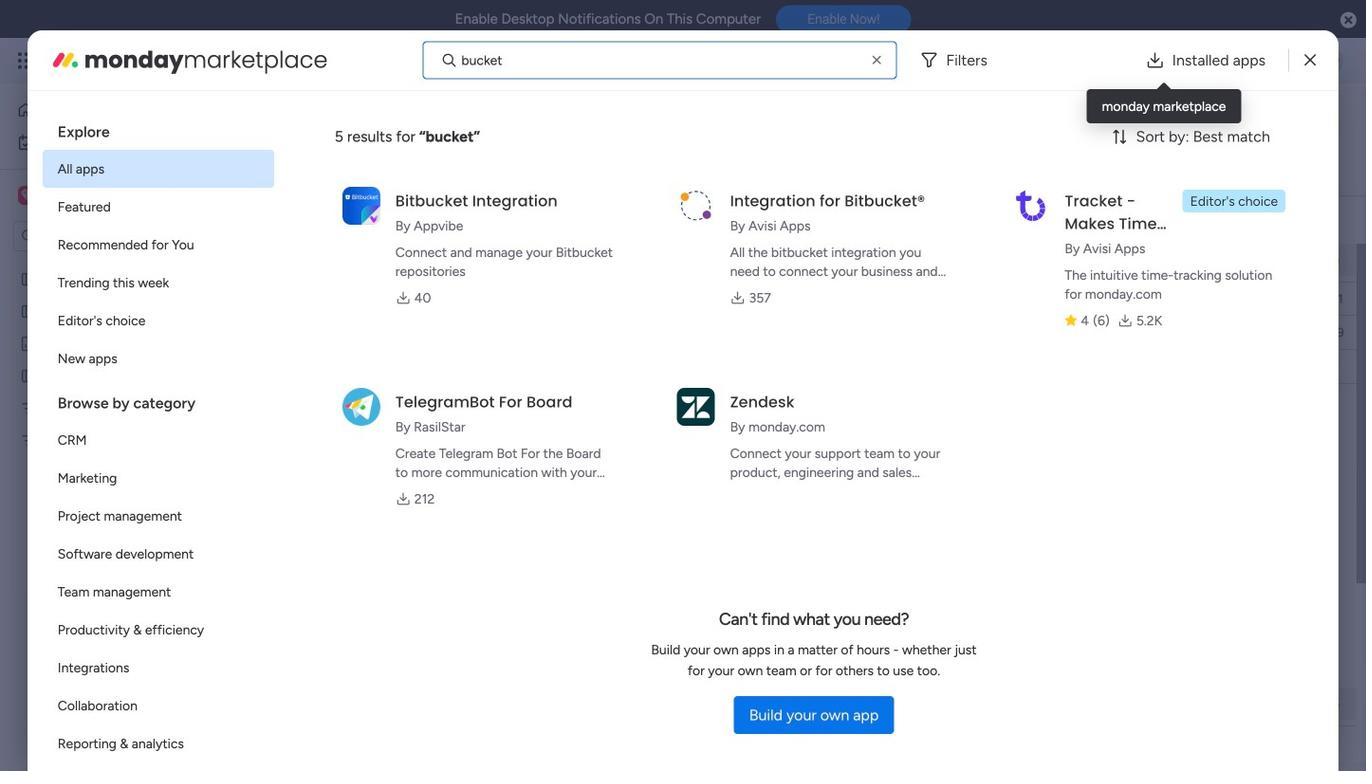 Task type: locate. For each thing, give the bounding box(es) containing it.
monday marketplace image
[[50, 45, 80, 75], [1155, 51, 1174, 70]]

app logo image
[[342, 187, 380, 225], [677, 187, 715, 225], [1012, 187, 1050, 225], [342, 388, 380, 426], [677, 388, 715, 426]]

1 tab from the left
[[280, 165, 348, 196]]

2 vertical spatial public board image
[[20, 367, 38, 385]]

monday marketplace image left search everything icon
[[1155, 51, 1174, 70]]

list box
[[43, 106, 274, 772], [0, 260, 242, 713]]

1 public board image from the top
[[20, 271, 38, 289]]

3 public board image from the top
[[20, 367, 38, 385]]

0 vertical spatial public board image
[[20, 271, 38, 289]]

heading
[[43, 106, 274, 150], [43, 378, 274, 421]]

Search in workspace field
[[40, 225, 159, 247]]

0 vertical spatial heading
[[43, 106, 274, 150]]

1 vertical spatial public board image
[[20, 303, 38, 321]]

tab
[[280, 165, 348, 196], [348, 165, 441, 196]]

0 horizontal spatial monday marketplace image
[[50, 45, 80, 75]]

option
[[11, 127, 231, 158], [43, 150, 274, 188], [43, 188, 274, 226], [43, 226, 274, 264], [0, 262, 242, 266], [43, 264, 274, 302], [43, 302, 274, 340], [43, 340, 274, 378], [43, 421, 274, 459], [43, 459, 274, 497], [43, 497, 274, 535], [43, 535, 274, 573], [43, 573, 274, 611], [43, 611, 274, 649], [43, 649, 274, 687], [43, 687, 274, 725], [43, 725, 274, 763]]

monday marketplace image right "select product" image
[[50, 45, 80, 75]]

1 heading from the top
[[43, 106, 274, 150]]

2 heading from the top
[[43, 378, 274, 421]]

Filter dashboard by text search field
[[368, 204, 541, 234]]

None search field
[[368, 204, 541, 234]]

tab list
[[280, 165, 441, 196]]

public board image
[[20, 271, 38, 289], [20, 303, 38, 321], [20, 367, 38, 385]]

2 public board image from the top
[[20, 303, 38, 321]]

column header
[[950, 244, 1149, 276], [1263, 244, 1367, 276], [1263, 688, 1367, 720]]

1 vertical spatial heading
[[43, 378, 274, 421]]



Task type: vqa. For each thing, say whether or not it's contained in the screenshot.
$119,000
no



Task type: describe. For each thing, give the bounding box(es) containing it.
terry turtle image
[[1314, 46, 1344, 76]]

dapulse close image
[[1341, 11, 1357, 30]]

2 tab from the left
[[348, 165, 441, 196]]

workspace image
[[21, 185, 34, 206]]

workspace image
[[18, 185, 37, 206]]

search everything image
[[1202, 51, 1221, 70]]

select product image
[[17, 51, 36, 70]]

workspace selection element
[[18, 184, 159, 209]]

dapulse x slim image
[[1305, 49, 1317, 72]]

help image
[[1243, 51, 1262, 70]]

public dashboard image
[[20, 335, 38, 353]]

1 horizontal spatial monday marketplace image
[[1155, 51, 1174, 70]]

see plans image
[[315, 50, 332, 71]]



